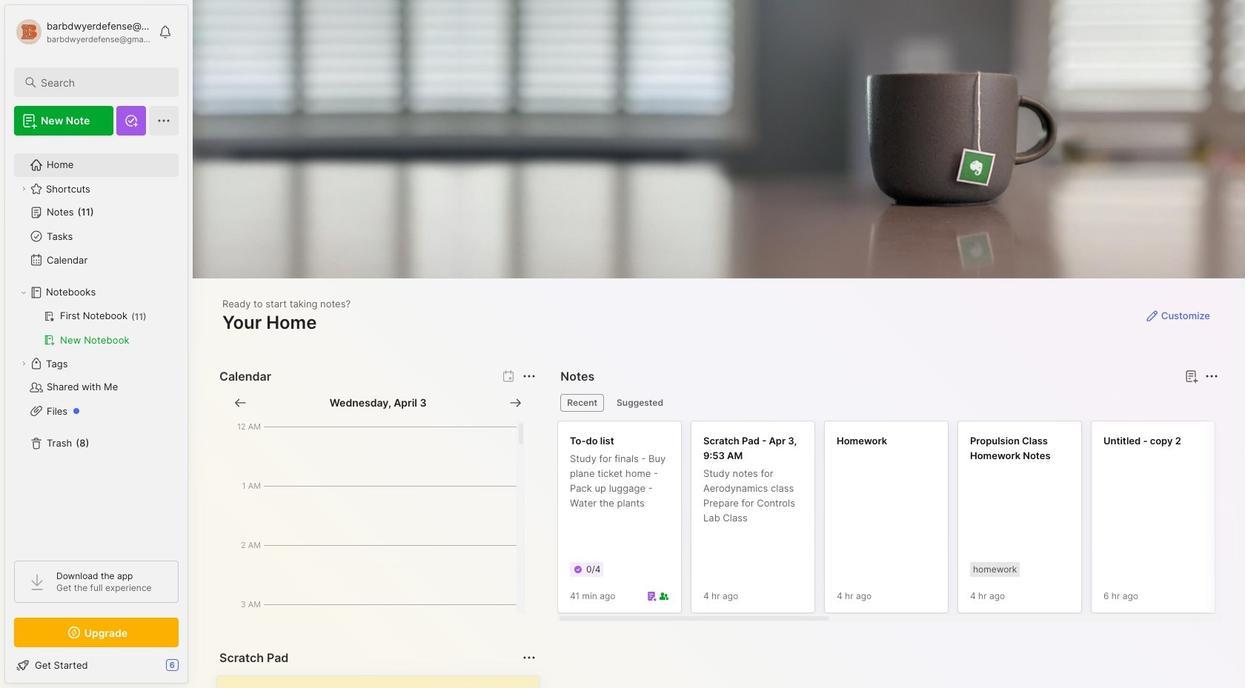 Task type: vqa. For each thing, say whether or not it's contained in the screenshot.
5th cell from the bottom of the page
no



Task type: locate. For each thing, give the bounding box(es) containing it.
Choose date to view field
[[330, 396, 427, 411]]

more actions image
[[521, 650, 539, 667]]

0 horizontal spatial more actions image
[[521, 368, 539, 386]]

tab
[[561, 394, 604, 412], [610, 394, 670, 412]]

None search field
[[41, 73, 165, 91]]

main element
[[0, 0, 193, 689]]

expand notebooks image
[[19, 288, 28, 297]]

Account field
[[14, 17, 151, 47]]

Search text field
[[41, 76, 165, 90]]

expand tags image
[[19, 360, 28, 369]]

tab list
[[561, 394, 1217, 412]]

tree
[[5, 145, 188, 548]]

group
[[14, 305, 178, 352]]

more actions image
[[521, 368, 539, 386], [1203, 368, 1221, 386]]

Help and Learning task checklist field
[[5, 654, 188, 678]]

group inside tree
[[14, 305, 178, 352]]

1 horizontal spatial more actions image
[[1203, 368, 1221, 386]]

More actions field
[[519, 366, 540, 387], [1202, 366, 1223, 387], [519, 648, 540, 669]]

1 horizontal spatial tab
[[610, 394, 670, 412]]

0 horizontal spatial tab
[[561, 394, 604, 412]]

1 tab from the left
[[561, 394, 604, 412]]

row group
[[558, 421, 1246, 623]]



Task type: describe. For each thing, give the bounding box(es) containing it.
click to collapse image
[[187, 661, 198, 679]]

Start writing… text field
[[229, 677, 539, 689]]

2 more actions image from the left
[[1203, 368, 1221, 386]]

2 tab from the left
[[610, 394, 670, 412]]

tree inside main element
[[5, 145, 188, 548]]

none search field inside main element
[[41, 73, 165, 91]]

1 more actions image from the left
[[521, 368, 539, 386]]



